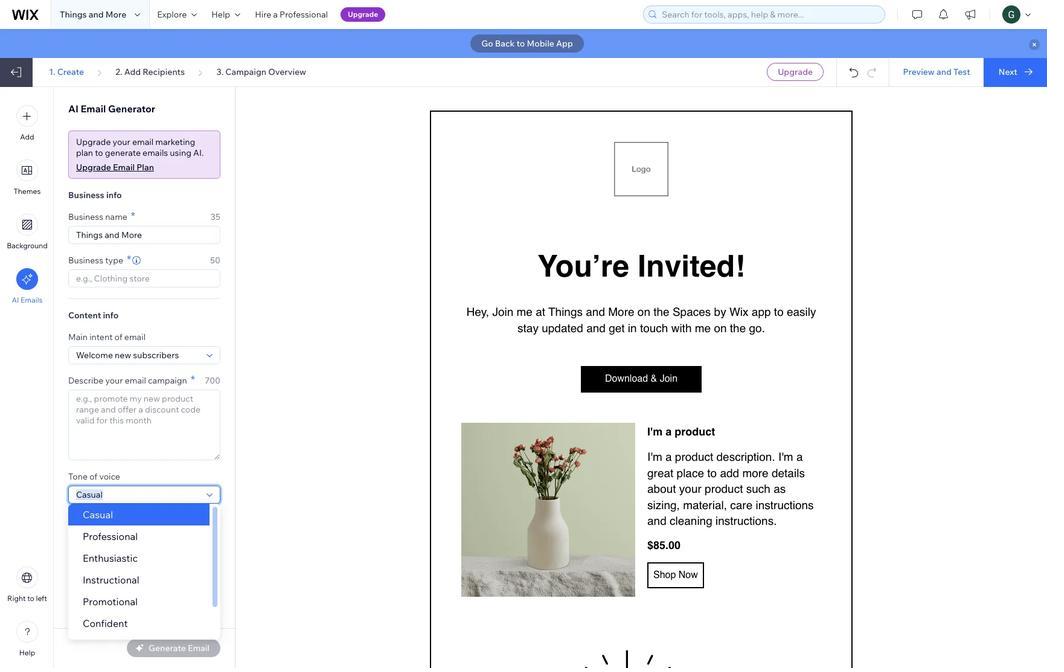 Task type: vqa. For each thing, say whether or not it's contained in the screenshot.
the bottommost Join
yes



Task type: locate. For each thing, give the bounding box(es) containing it.
more inside hey, join me at things and more on the spaces by wix app to easily stay updated and get in touch with me on the go.
[[609, 305, 635, 318]]

business for business type *
[[68, 255, 103, 266]]

more up get
[[609, 305, 635, 318]]

None field
[[73, 347, 203, 364], [73, 486, 203, 503], [73, 530, 203, 547], [73, 347, 203, 364], [73, 486, 203, 503], [73, 530, 203, 547]]

1. create link
[[49, 66, 84, 77]]

2 vertical spatial *
[[191, 373, 195, 387]]

a for hire a professional
[[273, 9, 278, 20]]

Business type field
[[73, 270, 216, 287]]

the
[[654, 305, 670, 318], [730, 321, 746, 334], [155, 578, 166, 587]]

the inside . wix is not liable for results, so please verify in advance your right to use the content.
[[155, 578, 166, 587]]

things up create
[[60, 9, 87, 20]]

product
[[675, 426, 716, 438], [675, 450, 714, 463], [705, 482, 743, 496]]

i'm
[[648, 426, 663, 438], [648, 450, 663, 463], [779, 450, 794, 463]]

1 horizontal spatial things
[[549, 305, 583, 318]]

to right the back
[[517, 38, 525, 49]]

1 vertical spatial ai
[[12, 295, 19, 305]]

wix
[[730, 305, 749, 318], [68, 569, 81, 578]]

0 horizontal spatial things
[[60, 9, 87, 20]]

1 vertical spatial in
[[213, 569, 219, 578]]

1 horizontal spatial ai
[[68, 103, 79, 115]]

to left the add
[[708, 466, 717, 479]]

the left "go."
[[730, 321, 746, 334]]

1 vertical spatial more
[[609, 305, 635, 318]]

your up upgrade email plan link
[[113, 137, 130, 147]]

business down business info
[[68, 211, 103, 222]]

updated
[[542, 321, 584, 334]]

professional inside hire a professional 'link'
[[280, 9, 328, 20]]

help button down right to left at bottom left
[[16, 621, 38, 657]]

to up so
[[153, 559, 160, 568]]

email down generate
[[113, 162, 135, 173]]

verify
[[193, 569, 212, 578]]

0 vertical spatial on
[[638, 305, 651, 318]]

2 vertical spatial email
[[125, 375, 146, 386]]

1 vertical spatial business
[[68, 211, 103, 222]]

700
[[205, 375, 221, 386]]

0 horizontal spatial professional
[[83, 530, 138, 543]]

1 vertical spatial the
[[730, 321, 746, 334]]

0 horizontal spatial on
[[638, 305, 651, 318]]

professional down length
[[83, 530, 138, 543]]

on
[[638, 305, 651, 318], [714, 321, 727, 334]]

for
[[122, 569, 132, 578]]

info for content info
[[103, 310, 119, 321]]

0 vertical spatial me
[[517, 305, 533, 318]]

0 vertical spatial email
[[132, 137, 154, 147]]

instructions
[[756, 498, 814, 512]]

upgrade button
[[341, 7, 386, 22], [767, 63, 824, 81]]

product for i'm a product description. i'm a great place to add more details about your product such as sizing, material, care instructions and cleaning instructions.
[[675, 450, 714, 463]]

wix inside . wix is not liable for results, so please verify in advance your right to use the content.
[[68, 569, 81, 578]]

explore
[[157, 9, 187, 20]]

background button
[[7, 214, 48, 250]]

list box
[[68, 504, 221, 656]]

in down .
[[213, 569, 219, 578]]

0 horizontal spatial me
[[517, 305, 533, 318]]

professional right hire on the top of page
[[280, 9, 328, 20]]

hire a professional link
[[248, 0, 335, 29]]

* right name
[[131, 209, 135, 223]]

1 vertical spatial product
[[675, 450, 714, 463]]

business name *
[[68, 209, 135, 223]]

professional
[[280, 9, 328, 20], [83, 530, 138, 543]]

1 vertical spatial of
[[90, 471, 97, 482]]

things
[[60, 9, 87, 20], [549, 305, 583, 318]]

0 horizontal spatial add
[[20, 132, 34, 141]]

marketing
[[155, 137, 195, 147]]

0 vertical spatial info
[[106, 190, 122, 201]]

1 vertical spatial info
[[103, 310, 119, 321]]

add right 2. at the top left of the page
[[124, 66, 141, 77]]

email length
[[68, 515, 117, 526]]

join
[[493, 305, 514, 318], [660, 373, 678, 384]]

intent
[[89, 332, 113, 343]]

advance
[[68, 578, 97, 587]]

the right use
[[155, 578, 166, 587]]

2 business from the top
[[68, 211, 103, 222]]

email
[[132, 137, 154, 147], [124, 332, 146, 343], [125, 375, 146, 386]]

description.
[[717, 450, 776, 463]]

0 horizontal spatial wix
[[68, 569, 81, 578]]

of right tone at the bottom
[[90, 471, 97, 482]]

0 vertical spatial add
[[124, 66, 141, 77]]

0 horizontal spatial join
[[493, 305, 514, 318]]

* left 700
[[191, 373, 195, 387]]

download & join link
[[601, 367, 683, 391]]

email left length
[[68, 515, 90, 526]]

back
[[495, 38, 515, 49]]

list box containing casual
[[68, 504, 221, 656]]

1 horizontal spatial in
[[628, 321, 637, 334]]

join right the &
[[660, 373, 678, 384]]

0 vertical spatial product
[[675, 426, 716, 438]]

&
[[651, 373, 657, 384]]

0 vertical spatial of
[[115, 332, 122, 343]]

tone of voice
[[68, 471, 120, 482]]

of right intent
[[115, 332, 122, 343]]

details
[[772, 466, 805, 479]]

1 horizontal spatial add
[[124, 66, 141, 77]]

of
[[115, 332, 122, 343], [90, 471, 97, 482]]

hire a professional
[[255, 9, 328, 20]]

0 vertical spatial join
[[493, 305, 514, 318]]

download
[[605, 373, 648, 384]]

in right get
[[628, 321, 637, 334]]

join right the hey,
[[493, 305, 514, 318]]

ai left emails at the left top
[[12, 295, 19, 305]]

a inside hire a professional 'link'
[[273, 9, 278, 20]]

help left hire on the top of page
[[212, 9, 230, 20]]

* right type at the left top of the page
[[127, 253, 131, 266]]

1 horizontal spatial me
[[695, 321, 711, 334]]

generator
[[108, 103, 155, 115]]

1 business from the top
[[68, 190, 104, 201]]

email inside upgrade your email marketing plan to generate emails using ai. upgrade email plan
[[113, 162, 135, 173]]

overview
[[268, 66, 306, 77]]

your left right
[[98, 578, 113, 587]]

voice
[[99, 471, 120, 482]]

on up touch at right
[[638, 305, 651, 318]]

0 vertical spatial ai
[[68, 103, 79, 115]]

product for i'm a product
[[675, 426, 716, 438]]

1 horizontal spatial help
[[212, 9, 230, 20]]

0 horizontal spatial more
[[106, 9, 126, 20]]

0 vertical spatial professional
[[280, 9, 328, 20]]

info up name
[[106, 190, 122, 201]]

main
[[68, 332, 88, 343]]

1 horizontal spatial of
[[115, 332, 122, 343]]

1 vertical spatial add
[[20, 132, 34, 141]]

about
[[648, 482, 676, 496]]

emails
[[21, 295, 43, 305]]

plan
[[137, 162, 154, 173]]

ai for ai emails
[[12, 295, 19, 305]]

a for i'm a product description. i'm a great place to add more details about your product such as sizing, material, care instructions and cleaning instructions.
[[666, 450, 672, 463]]

business inside business type *
[[68, 255, 103, 266]]

continuing,
[[79, 559, 116, 568]]

Search for tools, apps, help & more... field
[[659, 6, 881, 23]]

2. add recipients
[[116, 66, 185, 77]]

1 vertical spatial email
[[113, 162, 135, 173]]

1 vertical spatial things
[[549, 305, 583, 318]]

info
[[106, 190, 122, 201], [103, 310, 119, 321]]

0 horizontal spatial the
[[155, 578, 166, 587]]

me
[[517, 305, 533, 318], [695, 321, 711, 334]]

i'm a product
[[648, 426, 716, 438]]

ai down create
[[68, 103, 79, 115]]

1 horizontal spatial help button
[[204, 0, 248, 29]]

to right plan
[[95, 147, 103, 158]]

2 vertical spatial product
[[705, 482, 743, 496]]

2 vertical spatial email
[[68, 515, 90, 526]]

3.
[[217, 66, 224, 77]]

1 vertical spatial wix
[[68, 569, 81, 578]]

1.
[[49, 66, 55, 77]]

1 vertical spatial email
[[124, 332, 146, 343]]

0 vertical spatial *
[[131, 209, 135, 223]]

create
[[57, 66, 84, 77]]

0 horizontal spatial ai
[[12, 295, 19, 305]]

2 horizontal spatial the
[[730, 321, 746, 334]]

info up the main intent of email
[[103, 310, 119, 321]]

email
[[81, 103, 106, 115], [113, 162, 135, 173], [68, 515, 90, 526]]

to inside upgrade your email marketing plan to generate emails using ai. upgrade email plan
[[95, 147, 103, 158]]

name
[[105, 211, 127, 222]]

email inside describe your email campaign *
[[125, 375, 146, 386]]

me down "spaces"
[[695, 321, 711, 334]]

2 vertical spatial the
[[155, 578, 166, 587]]

cleaning
[[670, 514, 713, 528]]

1 vertical spatial on
[[714, 321, 727, 334]]

to left use
[[133, 578, 140, 587]]

help down right to left at bottom left
[[19, 648, 35, 657]]

0 vertical spatial more
[[106, 9, 126, 20]]

add inside button
[[20, 132, 34, 141]]

results,
[[133, 569, 158, 578]]

more left explore
[[106, 9, 126, 20]]

to
[[517, 38, 525, 49], [95, 147, 103, 158], [774, 305, 784, 318], [708, 466, 717, 479], [153, 559, 160, 568], [133, 578, 140, 587], [27, 594, 34, 603]]

ai inside button
[[12, 295, 19, 305]]

describe your email campaign *
[[68, 373, 195, 387]]

$85.00
[[648, 539, 681, 552]]

email left generator
[[81, 103, 106, 115]]

instructions.
[[716, 514, 777, 528]]

0 horizontal spatial in
[[213, 569, 219, 578]]

the up touch at right
[[654, 305, 670, 318]]

your right the describe
[[105, 375, 123, 386]]

0 vertical spatial the
[[654, 305, 670, 318]]

your inside i'm a product description. i'm a great place to add more details about your product such as sizing, material, care instructions and cleaning instructions.
[[680, 482, 702, 496]]

me left at
[[517, 305, 533, 318]]

a
[[273, 9, 278, 20], [666, 426, 672, 438], [666, 450, 672, 463], [797, 450, 803, 463]]

0 horizontal spatial upgrade button
[[341, 7, 386, 22]]

wix right by in the right top of the page
[[730, 305, 749, 318]]

3 business from the top
[[68, 255, 103, 266]]

email right intent
[[124, 332, 146, 343]]

2 vertical spatial business
[[68, 255, 103, 266]]

a for i'm a product
[[666, 426, 672, 438]]

mobile
[[527, 38, 555, 49]]

things up updated
[[549, 305, 583, 318]]

help button left hire on the top of page
[[204, 0, 248, 29]]

upgrade your email marketing plan to generate emails using ai. upgrade email plan
[[76, 137, 204, 173]]

on down by in the right top of the page
[[714, 321, 727, 334]]

is
[[82, 569, 88, 578]]

main intent of email
[[68, 332, 146, 343]]

email for *
[[125, 375, 146, 386]]

i'm for i'm a product
[[648, 426, 663, 438]]

1 horizontal spatial professional
[[280, 9, 328, 20]]

add up the themes button
[[20, 132, 34, 141]]

0 vertical spatial help button
[[204, 0, 248, 29]]

in
[[628, 321, 637, 334], [213, 569, 219, 578]]

generate
[[105, 147, 141, 158]]

wix down by
[[68, 569, 81, 578]]

email inside upgrade your email marketing plan to generate emails using ai. upgrade email plan
[[132, 137, 154, 147]]

1. create
[[49, 66, 84, 77]]

1 horizontal spatial join
[[660, 373, 678, 384]]

1 horizontal spatial more
[[609, 305, 635, 318]]

0 vertical spatial business
[[68, 190, 104, 201]]

* for business name *
[[131, 209, 135, 223]]

1 horizontal spatial upgrade button
[[767, 63, 824, 81]]

1 vertical spatial *
[[127, 253, 131, 266]]

ai
[[68, 103, 79, 115], [12, 295, 19, 305]]

to right app
[[774, 305, 784, 318]]

help
[[212, 9, 230, 20], [19, 648, 35, 657]]

business inside business name *
[[68, 211, 103, 222]]

0 vertical spatial email
[[81, 103, 106, 115]]

0 vertical spatial wix
[[730, 305, 749, 318]]

1 vertical spatial help button
[[16, 621, 38, 657]]

right to left
[[7, 594, 47, 603]]

your down place
[[680, 482, 702, 496]]

business left type at the left top of the page
[[68, 255, 103, 266]]

email up upgrade email plan link
[[132, 137, 154, 147]]

add
[[124, 66, 141, 77], [20, 132, 34, 141]]

0 vertical spatial in
[[628, 321, 637, 334]]

1 vertical spatial professional
[[83, 530, 138, 543]]

to inside i'm a product description. i'm a great place to add more details about your product such as sizing, material, care instructions and cleaning instructions.
[[708, 466, 717, 479]]

wix inside hey, join me at things and more on the spaces by wix app to easily stay updated and get in touch with me on the go.
[[730, 305, 749, 318]]

business up business name *
[[68, 190, 104, 201]]

1 horizontal spatial wix
[[730, 305, 749, 318]]

1 vertical spatial upgrade button
[[767, 63, 824, 81]]

1 horizontal spatial the
[[654, 305, 670, 318]]

email left campaign
[[125, 375, 146, 386]]

openai's
[[162, 559, 193, 568]]

1 vertical spatial help
[[19, 648, 35, 657]]

0 vertical spatial upgrade button
[[341, 7, 386, 22]]

0 horizontal spatial of
[[90, 471, 97, 482]]

using
[[170, 147, 192, 158]]



Task type: describe. For each thing, give the bounding box(es) containing it.
themes
[[14, 187, 41, 196]]

sizing,
[[648, 498, 680, 512]]

business for business name *
[[68, 211, 103, 222]]

35
[[211, 211, 221, 222]]

add
[[720, 466, 740, 479]]

app
[[752, 305, 771, 318]]

shop
[[654, 569, 676, 580]]

content
[[68, 310, 101, 321]]

i'm a product description. i'm a great place to add more details about your product such as sizing, material, care instructions and cleaning instructions.
[[648, 450, 817, 528]]

at
[[536, 305, 546, 318]]

shop now
[[654, 569, 698, 580]]

content.
[[168, 578, 196, 587]]

confident
[[83, 617, 128, 630]]

right
[[115, 578, 131, 587]]

more
[[743, 466, 769, 479]]

content info
[[68, 310, 119, 321]]

0 horizontal spatial help
[[19, 648, 35, 657]]

Business name field
[[73, 227, 216, 243]]

type
[[105, 255, 123, 266]]

to inside hey, join me at things and more on the spaces by wix app to easily stay updated and get in touch with me on the go.
[[774, 305, 784, 318]]

casual option
[[68, 504, 210, 526]]

download & join
[[605, 373, 678, 384]]

app
[[556, 38, 573, 49]]

things inside hey, join me at things and more on the spaces by wix app to easily stay updated and get in touch with me on the go.
[[549, 305, 583, 318]]

hey,
[[467, 305, 489, 318]]

with
[[672, 321, 692, 334]]

now
[[679, 569, 698, 580]]

terms
[[194, 559, 214, 568]]

casual
[[83, 509, 113, 521]]

in inside . wix is not liable for results, so please verify in advance your right to use the content.
[[213, 569, 219, 578]]

your inside . wix is not liable for results, so please verify in advance your right to use the content.
[[98, 578, 113, 587]]

next
[[999, 66, 1018, 77]]

ai.
[[193, 147, 204, 158]]

.
[[214, 559, 216, 568]]

business for business info
[[68, 190, 104, 201]]

left
[[36, 594, 47, 603]]

go.
[[749, 321, 765, 334]]

1 vertical spatial me
[[695, 321, 711, 334]]

touch
[[640, 321, 668, 334]]

business type *
[[68, 253, 131, 266]]

agree
[[132, 559, 151, 568]]

. wix is not liable for results, so please verify in advance your right to use the content.
[[68, 559, 219, 587]]

describe
[[68, 375, 103, 386]]

hire
[[255, 9, 271, 20]]

test
[[954, 66, 971, 77]]

email for plan
[[132, 137, 154, 147]]

length
[[92, 515, 117, 526]]

i'm for i'm a product description. i'm a great place to add more details about your product such as sizing, material, care instructions and cleaning instructions.
[[648, 450, 663, 463]]

ai emails button
[[12, 268, 43, 305]]

Describe your email campaign text field
[[69, 390, 220, 460]]

get
[[609, 321, 625, 334]]

add button
[[16, 105, 38, 141]]

instructional
[[83, 574, 139, 586]]

not
[[89, 569, 101, 578]]

hey, join me at things and more on the spaces by wix app to easily stay updated and get in touch with me on the go.
[[467, 305, 820, 334]]

campaign
[[226, 66, 266, 77]]

1 horizontal spatial on
[[714, 321, 727, 334]]

great
[[648, 466, 674, 479]]

3. campaign overview link
[[217, 66, 306, 77]]

in inside hey, join me at things and more on the spaces by wix app to easily stay updated and get in touch with me on the go.
[[628, 321, 637, 334]]

liable
[[102, 569, 120, 578]]

to inside . wix is not liable for results, so please verify in advance your right to use the content.
[[133, 578, 140, 587]]

preview
[[903, 66, 935, 77]]

0 vertical spatial help
[[212, 9, 230, 20]]

* for business type *
[[127, 253, 131, 266]]

you're invited!
[[538, 248, 745, 283]]

material,
[[683, 498, 727, 512]]

shop now link
[[649, 563, 703, 587]]

go back to mobile app alert
[[0, 29, 1048, 58]]

3. campaign overview
[[217, 66, 306, 77]]

preview and test
[[903, 66, 971, 77]]

background
[[7, 241, 48, 250]]

0 horizontal spatial help button
[[16, 621, 38, 657]]

plan
[[76, 147, 93, 158]]

themes button
[[14, 160, 41, 196]]

informative
[[83, 639, 134, 651]]

campaign
[[148, 375, 187, 386]]

0 vertical spatial things
[[60, 9, 87, 20]]

care
[[731, 498, 753, 512]]

next button
[[984, 58, 1048, 87]]

2.
[[116, 66, 122, 77]]

your inside describe your email campaign *
[[105, 375, 123, 386]]

your inside upgrade your email marketing plan to generate emails using ai. upgrade email plan
[[113, 137, 130, 147]]

tone
[[68, 471, 88, 482]]

go back to mobile app
[[482, 38, 573, 49]]

1 vertical spatial join
[[660, 373, 678, 384]]

50
[[210, 255, 221, 266]]

emails
[[143, 147, 168, 158]]

easily
[[787, 305, 817, 318]]

enthusiastic
[[83, 552, 138, 564]]

spaces
[[673, 305, 711, 318]]

so
[[159, 569, 167, 578]]

join inside hey, join me at things and more on the spaces by wix app to easily stay updated and get in touch with me on the go.
[[493, 305, 514, 318]]

to inside "alert"
[[517, 38, 525, 49]]

right
[[7, 594, 26, 603]]

ai for ai email generator
[[68, 103, 79, 115]]

and inside i'm a product description. i'm a great place to add more details about your product such as sizing, material, care instructions and cleaning instructions.
[[648, 514, 667, 528]]

to left left
[[27, 594, 34, 603]]

info for business info
[[106, 190, 122, 201]]

stay
[[518, 321, 539, 334]]

place
[[677, 466, 704, 479]]

business info
[[68, 190, 122, 201]]

recipients
[[143, 66, 185, 77]]

as
[[774, 482, 786, 496]]



